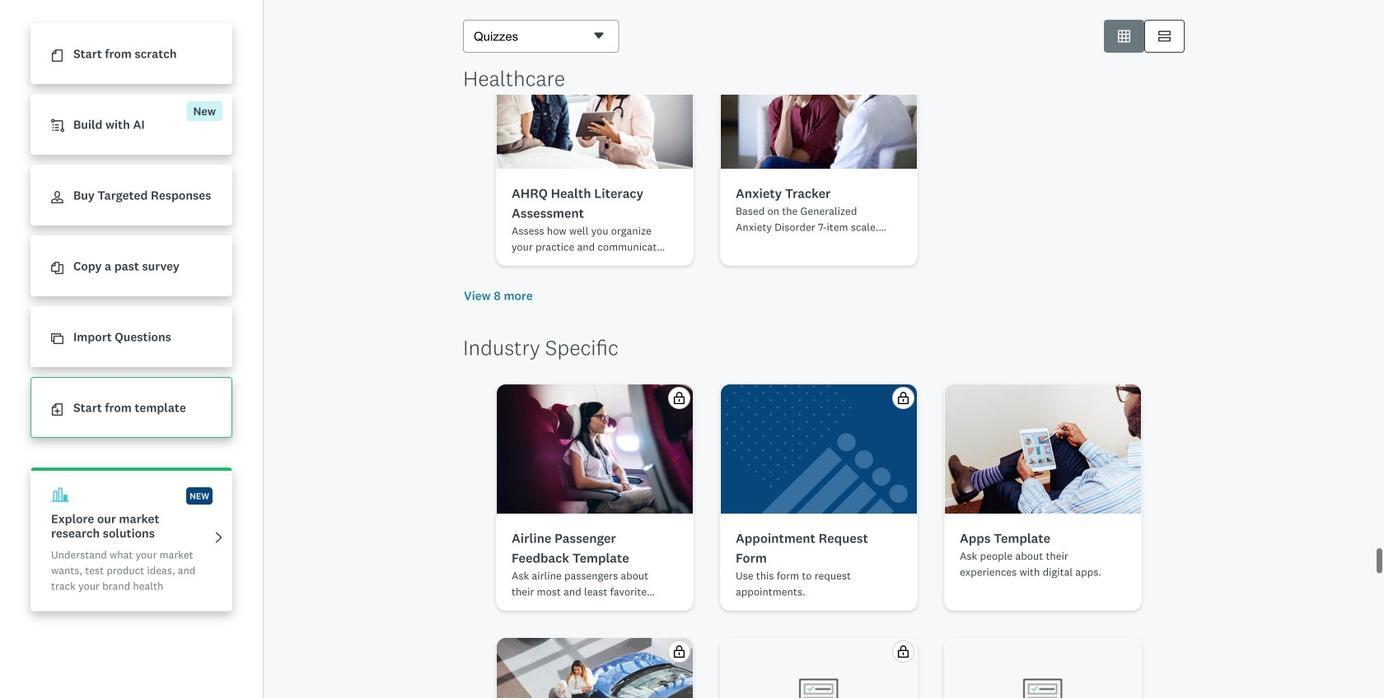 Task type: vqa. For each thing, say whether or not it's contained in the screenshot.
Appointment Request Form image
yes



Task type: locate. For each thing, give the bounding box(es) containing it.
business travel template image
[[793, 677, 846, 699]]

user image
[[51, 191, 63, 204]]

ahrq health literacy assessment image
[[497, 40, 693, 169]]

documentplus image
[[51, 404, 63, 416]]

airline passenger feedback template image
[[497, 385, 693, 514]]

clone image
[[51, 333, 63, 346]]

anxiety tracker image
[[721, 40, 917, 169]]

lock image
[[673, 392, 686, 405], [673, 646, 686, 659], [898, 646, 910, 659]]



Task type: describe. For each thing, give the bounding box(es) containing it.
chevronright image
[[213, 532, 225, 545]]

grid image
[[1118, 30, 1131, 42]]

textboxmultiple image
[[1159, 30, 1171, 42]]

commuting template image
[[1017, 677, 1070, 699]]

documentclone image
[[51, 262, 63, 275]]

lock image
[[898, 392, 910, 405]]

document image
[[51, 50, 63, 62]]

apps template image
[[945, 385, 1142, 514]]

appointment request form image
[[721, 385, 917, 514]]



